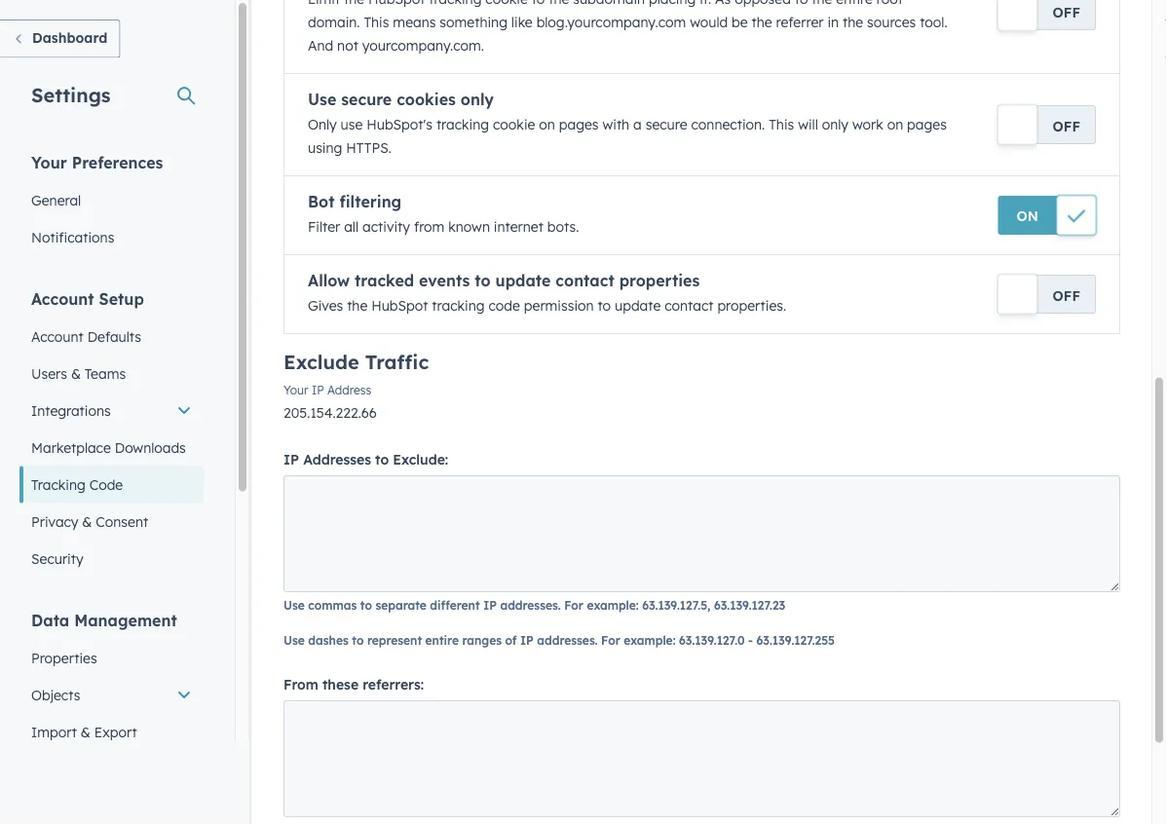 Task type: describe. For each thing, give the bounding box(es) containing it.
ip right different
[[483, 598, 497, 613]]

limit the hubspot tracking cookie to the subdomain placing it. as opposed to the entire root domain. this means something like blog.yourcompany.com would be the referrer in the sources tool. and not yourcompany.com.
[[308, 0, 948, 55]]

setup
[[99, 289, 144, 308]]

https.
[[346, 140, 392, 157]]

From these referrers: text field
[[284, 701, 1121, 818]]

2 pages from the left
[[907, 116, 947, 133]]

1 vertical spatial example:
[[624, 633, 676, 648]]

tracking inside allow tracked events to update contact properties gives the hubspot tracking code permission to update contact properties.
[[432, 298, 485, 315]]

from
[[414, 219, 445, 236]]

dashes
[[308, 633, 349, 648]]

commas
[[308, 598, 357, 613]]

export
[[94, 723, 137, 741]]

the inside allow tracked events to update contact properties gives the hubspot tracking code permission to update contact properties.
[[347, 298, 368, 315]]

will
[[798, 116, 818, 133]]

properties.
[[718, 298, 786, 315]]

dashboard
[[32, 29, 108, 46]]

would
[[690, 14, 728, 31]]

settings
[[31, 82, 111, 107]]

integrations
[[31, 402, 111, 419]]

& for consent
[[82, 513, 92, 530]]

use secure cookies only only use hubspot's tracking cookie on pages with a secure connection. this will only work on pages using https.
[[308, 90, 947, 157]]

as
[[715, 0, 731, 8]]

marketplace
[[31, 439, 111, 456]]

cookie inside use secure cookies only only use hubspot's tracking cookie on pages with a secure connection. this will only work on pages using https.
[[493, 116, 535, 133]]

properties link
[[19, 640, 204, 677]]

activity
[[363, 219, 410, 236]]

work
[[852, 116, 883, 133]]

entire inside limit the hubspot tracking cookie to the subdomain placing it. as opposed to the entire root domain. this means something like blog.yourcompany.com would be the referrer in the sources tool. and not yourcompany.com.
[[836, 0, 873, 8]]

yourcompany.com.
[[362, 38, 484, 55]]

0 horizontal spatial your
[[31, 152, 67, 172]]

using
[[308, 140, 342, 157]]

use dashes to represent entire ranges of ip addresses. for example: 63.139.127.0 - 63.139.127.255
[[284, 633, 835, 648]]

a
[[633, 116, 642, 133]]

known
[[448, 219, 490, 236]]

import & export link
[[19, 714, 204, 751]]

in
[[828, 14, 839, 31]]

ip left addresses
[[284, 452, 299, 469]]

tracking code link
[[19, 466, 204, 503]]

with
[[603, 116, 630, 133]]

addresses
[[303, 452, 371, 469]]

privacy
[[31, 513, 78, 530]]

consent
[[96, 513, 148, 530]]

preferences
[[72, 152, 163, 172]]

subdomain
[[573, 0, 645, 8]]

marketplace downloads
[[31, 439, 186, 456]]

all
[[344, 219, 359, 236]]

separate
[[376, 598, 427, 613]]

users & teams link
[[19, 355, 204, 392]]

limit
[[308, 0, 340, 8]]

tracking
[[31, 476, 86, 493]]

this inside limit the hubspot tracking cookie to the subdomain placing it. as opposed to the entire root domain. this means something like blog.yourcompany.com would be the referrer in the sources tool. and not yourcompany.com.
[[364, 14, 389, 31]]

63.139.127.0
[[679, 633, 745, 648]]

bot
[[308, 192, 335, 212]]

traffic
[[365, 350, 429, 375]]

data management element
[[19, 609, 204, 788]]

means
[[393, 14, 436, 31]]

privacy & consent
[[31, 513, 148, 530]]

teams
[[85, 365, 126, 382]]

your preferences element
[[19, 152, 204, 256]]

account for account setup
[[31, 289, 94, 308]]

use
[[341, 116, 363, 133]]

these
[[322, 677, 359, 694]]

objects button
[[19, 677, 204, 714]]

bot filtering filter all activity from known internet bots.
[[308, 192, 579, 236]]

events
[[419, 271, 470, 291]]

objects
[[31, 686, 80, 703]]

the left subdomain
[[549, 0, 569, 8]]

0 vertical spatial contact
[[556, 271, 615, 291]]

tracking inside limit the hubspot tracking cookie to the subdomain placing it. as opposed to the entire root domain. this means something like blog.yourcompany.com would be the referrer in the sources tool. and not yourcompany.com.
[[429, 0, 482, 8]]

ip right 'of'
[[520, 633, 534, 648]]

of
[[505, 633, 517, 648]]

from
[[284, 677, 318, 694]]

filter
[[308, 219, 340, 236]]

properties
[[31, 649, 97, 666]]

off for use secure cookies only
[[1053, 118, 1081, 135]]

to up like at the left top
[[532, 0, 545, 8]]

domain.
[[308, 14, 360, 31]]

account for account defaults
[[31, 328, 84, 345]]

hubspot's
[[367, 116, 433, 133]]

data management
[[31, 610, 177, 630]]

1 off from the top
[[1053, 4, 1081, 21]]

notifications link
[[19, 219, 204, 256]]

exclude traffic your ip address 205.154.222.66
[[284, 350, 429, 422]]

security link
[[19, 540, 204, 577]]

connection.
[[691, 116, 765, 133]]

referrers:
[[363, 677, 424, 694]]

-
[[748, 633, 753, 648]]

1 horizontal spatial only
[[822, 116, 849, 133]]

0 vertical spatial secure
[[341, 90, 392, 110]]

tracking inside use secure cookies only only use hubspot's tracking cookie on pages with a secure connection. this will only work on pages using https.
[[436, 116, 489, 133]]

address
[[327, 383, 371, 398]]

be
[[732, 14, 748, 31]]

1 horizontal spatial update
[[615, 298, 661, 315]]

marketplace downloads link
[[19, 429, 204, 466]]

to right commas
[[360, 598, 372, 613]]

cookies
[[397, 90, 456, 110]]

notifications
[[31, 228, 114, 246]]

use commas to separate different ip addresses. for example: 63.139.127.5, 63.139.127.23
[[284, 598, 785, 613]]

account defaults link
[[19, 318, 204, 355]]

1 vertical spatial entire
[[425, 633, 459, 648]]

off for allow tracked events to update contact properties
[[1053, 287, 1081, 304]]

63.139.127.255
[[757, 633, 835, 648]]

your preferences
[[31, 152, 163, 172]]

allow tracked events to update contact properties gives the hubspot tracking code permission to update contact properties.
[[308, 271, 786, 315]]



Task type: locate. For each thing, give the bounding box(es) containing it.
on right work
[[887, 116, 903, 133]]

1 vertical spatial contact
[[665, 298, 714, 315]]

0 vertical spatial your
[[31, 152, 67, 172]]

only right cookies
[[461, 90, 494, 110]]

general
[[31, 191, 81, 209]]

internet
[[494, 219, 544, 236]]

exclude:
[[393, 452, 448, 469]]

placing
[[649, 0, 696, 8]]

update down "properties" on the right top of the page
[[615, 298, 661, 315]]

blog.yourcompany.com
[[537, 14, 686, 31]]

0 vertical spatial entire
[[836, 0, 873, 8]]

0 horizontal spatial this
[[364, 14, 389, 31]]

integrations button
[[19, 392, 204, 429]]

and
[[308, 38, 333, 55]]

0 vertical spatial only
[[461, 90, 494, 110]]

your down 'exclude'
[[284, 383, 308, 398]]

properties
[[619, 271, 700, 291]]

2 vertical spatial off
[[1053, 287, 1081, 304]]

this left will
[[769, 116, 794, 133]]

0 vertical spatial off
[[1053, 4, 1081, 21]]

2 on from the left
[[887, 116, 903, 133]]

to up "code"
[[475, 271, 491, 291]]

& for teams
[[71, 365, 81, 382]]

2 account from the top
[[31, 328, 84, 345]]

1 vertical spatial only
[[822, 116, 849, 133]]

ip
[[312, 383, 324, 398], [284, 452, 299, 469], [483, 598, 497, 613], [520, 633, 534, 648]]

example:
[[587, 598, 639, 613], [624, 633, 676, 648]]

use for commas
[[284, 598, 305, 613]]

1 vertical spatial off
[[1053, 118, 1081, 135]]

use left commas
[[284, 598, 305, 613]]

1 horizontal spatial entire
[[836, 0, 873, 8]]

use for secure
[[308, 90, 336, 110]]

this inside use secure cookies only only use hubspot's tracking cookie on pages with a secure connection. this will only work on pages using https.
[[769, 116, 794, 133]]

sources
[[867, 14, 916, 31]]

& right the privacy
[[82, 513, 92, 530]]

your up general
[[31, 152, 67, 172]]

update up "code"
[[496, 271, 551, 291]]

addresses. down use commas to separate different ip addresses. for example: 63.139.127.5, 63.139.127.23
[[537, 633, 598, 648]]

addresses.
[[500, 598, 561, 613], [537, 633, 598, 648]]

the right the in on the right of page
[[843, 14, 863, 31]]

2 vertical spatial &
[[81, 723, 90, 741]]

1 horizontal spatial on
[[887, 116, 903, 133]]

only right will
[[822, 116, 849, 133]]

0 vertical spatial cookie
[[486, 0, 528, 8]]

root
[[877, 0, 903, 8]]

tracking down the events
[[432, 298, 485, 315]]

2 off from the top
[[1053, 118, 1081, 135]]

security
[[31, 550, 83, 567]]

1 horizontal spatial this
[[769, 116, 794, 133]]

entire up the in on the right of page
[[836, 0, 873, 8]]

1 horizontal spatial pages
[[907, 116, 947, 133]]

0 horizontal spatial contact
[[556, 271, 615, 291]]

1 vertical spatial account
[[31, 328, 84, 345]]

for down use commas to separate different ip addresses. for example: 63.139.127.5, 63.139.127.23
[[601, 633, 620, 648]]

0 vertical spatial example:
[[587, 598, 639, 613]]

0 vertical spatial addresses.
[[500, 598, 561, 613]]

1 horizontal spatial for
[[601, 633, 620, 648]]

1 on from the left
[[539, 116, 555, 133]]

pages
[[559, 116, 599, 133], [907, 116, 947, 133]]

tracking down cookies
[[436, 116, 489, 133]]

example: left 63.139.127.5,
[[587, 598, 639, 613]]

tracking up something
[[429, 0, 482, 8]]

dashboard link
[[0, 19, 120, 58]]

1 vertical spatial tracking
[[436, 116, 489, 133]]

example: down 63.139.127.5,
[[624, 633, 676, 648]]

& inside import & export "link"
[[81, 723, 90, 741]]

& for export
[[81, 723, 90, 741]]

tracked
[[355, 271, 414, 291]]

the up the in on the right of page
[[812, 0, 833, 8]]

0 vertical spatial use
[[308, 90, 336, 110]]

the up "domain."
[[344, 0, 365, 8]]

like
[[511, 14, 533, 31]]

ip addresses to exclude:
[[284, 452, 448, 469]]

use inside use secure cookies only only use hubspot's tracking cookie on pages with a secure connection. this will only work on pages using https.
[[308, 90, 336, 110]]

your inside exclude traffic your ip address 205.154.222.66
[[284, 383, 308, 398]]

gives
[[308, 298, 343, 315]]

this
[[364, 14, 389, 31], [769, 116, 794, 133]]

2 vertical spatial tracking
[[432, 298, 485, 315]]

different
[[430, 598, 480, 613]]

1 vertical spatial hubspot
[[371, 298, 428, 315]]

0 horizontal spatial entire
[[425, 633, 459, 648]]

2 vertical spatial use
[[284, 633, 305, 648]]

entire
[[836, 0, 873, 8], [425, 633, 459, 648]]

to right dashes
[[352, 633, 364, 648]]

63.139.127.23
[[714, 598, 785, 613]]

pages right work
[[907, 116, 947, 133]]

account up the users
[[31, 328, 84, 345]]

1 horizontal spatial secure
[[646, 116, 687, 133]]

on
[[539, 116, 555, 133], [887, 116, 903, 133]]

account up the account defaults
[[31, 289, 94, 308]]

& inside users & teams link
[[71, 365, 81, 382]]

1 vertical spatial this
[[769, 116, 794, 133]]

0 vertical spatial tracking
[[429, 0, 482, 8]]

ip up the 205.154.222.66
[[312, 383, 324, 398]]

tool.
[[920, 14, 948, 31]]

import & export
[[31, 723, 137, 741]]

0 horizontal spatial secure
[[341, 90, 392, 110]]

to
[[532, 0, 545, 8], [795, 0, 808, 8], [475, 271, 491, 291], [598, 298, 611, 315], [375, 452, 389, 469], [360, 598, 372, 613], [352, 633, 364, 648]]

account setup
[[31, 289, 144, 308]]

0 vertical spatial this
[[364, 14, 389, 31]]

code
[[89, 476, 123, 493]]

& left 'export'
[[81, 723, 90, 741]]

privacy & consent link
[[19, 503, 204, 540]]

0 horizontal spatial on
[[539, 116, 555, 133]]

downloads
[[115, 439, 186, 456]]

pages left with
[[559, 116, 599, 133]]

use for dashes
[[284, 633, 305, 648]]

0 horizontal spatial only
[[461, 90, 494, 110]]

update
[[496, 271, 551, 291], [615, 298, 661, 315]]

defaults
[[87, 328, 141, 345]]

hubspot down tracked
[[371, 298, 428, 315]]

1 vertical spatial &
[[82, 513, 92, 530]]

hubspot inside limit the hubspot tracking cookie to the subdomain placing it. as opposed to the entire root domain. this means something like blog.yourcompany.com would be the referrer in the sources tool. and not yourcompany.com.
[[368, 0, 425, 8]]

0 horizontal spatial for
[[564, 598, 584, 613]]

account defaults
[[31, 328, 141, 345]]

contact up permission
[[556, 271, 615, 291]]

1 vertical spatial cookie
[[493, 116, 535, 133]]

import
[[31, 723, 77, 741]]

0 vertical spatial hubspot
[[368, 0, 425, 8]]

1 vertical spatial secure
[[646, 116, 687, 133]]

permission
[[524, 298, 594, 315]]

1 vertical spatial for
[[601, 633, 620, 648]]

contact
[[556, 271, 615, 291], [665, 298, 714, 315]]

1 vertical spatial addresses.
[[537, 633, 598, 648]]

0 vertical spatial for
[[564, 598, 584, 613]]

0 vertical spatial account
[[31, 289, 94, 308]]

addresses. up 'of'
[[500, 598, 561, 613]]

allow
[[308, 271, 350, 291]]

something
[[440, 14, 508, 31]]

& right the users
[[71, 365, 81, 382]]

0 horizontal spatial update
[[496, 271, 551, 291]]

1 account from the top
[[31, 289, 94, 308]]

to up referrer
[[795, 0, 808, 8]]

0 horizontal spatial pages
[[559, 116, 599, 133]]

only
[[461, 90, 494, 110], [822, 116, 849, 133]]

for up use dashes to represent entire ranges of ip addresses. for example: 63.139.127.0 - 63.139.127.255
[[564, 598, 584, 613]]

code
[[489, 298, 520, 315]]

hubspot up means
[[368, 0, 425, 8]]

off
[[1053, 4, 1081, 21], [1053, 118, 1081, 135], [1053, 287, 1081, 304]]

use left dashes
[[284, 633, 305, 648]]

this left means
[[364, 14, 389, 31]]

use up only
[[308, 90, 336, 110]]

& inside the privacy & consent link
[[82, 513, 92, 530]]

from these referrers:
[[284, 677, 424, 694]]

data
[[31, 610, 69, 630]]

1 horizontal spatial contact
[[665, 298, 714, 315]]

1 vertical spatial update
[[615, 298, 661, 315]]

management
[[74, 610, 177, 630]]

IP Addresses to Exclude: text field
[[284, 476, 1121, 593]]

cookie inside limit the hubspot tracking cookie to the subdomain placing it. as opposed to the entire root domain. this means something like blog.yourcompany.com would be the referrer in the sources tool. and not yourcompany.com.
[[486, 0, 528, 8]]

1 vertical spatial use
[[284, 598, 305, 613]]

hubspot inside allow tracked events to update contact properties gives the hubspot tracking code permission to update contact properties.
[[371, 298, 428, 315]]

the right gives
[[347, 298, 368, 315]]

on left with
[[539, 116, 555, 133]]

entire down different
[[425, 633, 459, 648]]

tracking code
[[31, 476, 123, 493]]

users
[[31, 365, 67, 382]]

1 vertical spatial your
[[284, 383, 308, 398]]

referrer
[[776, 14, 824, 31]]

filtering
[[339, 192, 402, 212]]

1 pages from the left
[[559, 116, 599, 133]]

1 horizontal spatial your
[[284, 383, 308, 398]]

exclude
[[284, 350, 359, 375]]

it.
[[700, 0, 711, 8]]

ip inside exclude traffic your ip address 205.154.222.66
[[312, 383, 324, 398]]

0 vertical spatial &
[[71, 365, 81, 382]]

account inside account defaults link
[[31, 328, 84, 345]]

the
[[344, 0, 365, 8], [549, 0, 569, 8], [812, 0, 833, 8], [752, 14, 772, 31], [843, 14, 863, 31], [347, 298, 368, 315]]

secure right a
[[646, 116, 687, 133]]

secure up use
[[341, 90, 392, 110]]

contact down "properties" on the right top of the page
[[665, 298, 714, 315]]

account setup element
[[19, 288, 204, 577]]

ranges
[[462, 633, 502, 648]]

3 off from the top
[[1053, 287, 1081, 304]]

to right permission
[[598, 298, 611, 315]]

0 vertical spatial update
[[496, 271, 551, 291]]

the down 'opposed' at the top of the page
[[752, 14, 772, 31]]

opposed
[[735, 0, 791, 8]]

cookie
[[486, 0, 528, 8], [493, 116, 535, 133]]

to left the 'exclude:' at the bottom left of page
[[375, 452, 389, 469]]



Task type: vqa. For each thing, say whether or not it's contained in the screenshot.
the Saved from library
no



